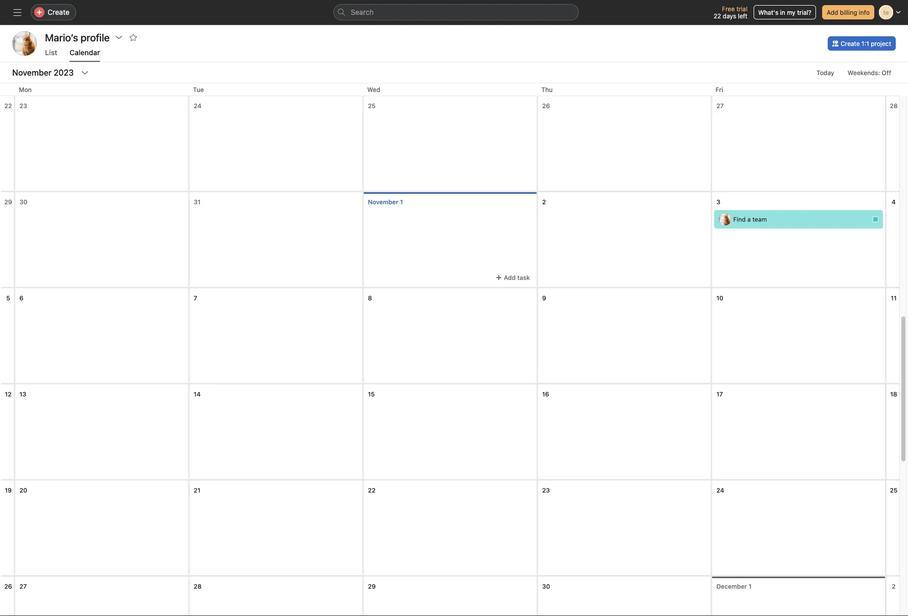 Task type: locate. For each thing, give the bounding box(es) containing it.
22
[[714, 12, 721, 19], [4, 102, 12, 109], [368, 487, 376, 494]]

19
[[5, 487, 12, 494]]

add billing info
[[827, 9, 870, 16]]

mb left list
[[18, 39, 31, 48]]

list link
[[45, 48, 57, 62]]

calendar
[[70, 48, 100, 57]]

0 vertical spatial 27
[[716, 102, 724, 109]]

7
[[194, 295, 197, 302]]

1 horizontal spatial 23
[[542, 487, 550, 494]]

create
[[48, 8, 70, 16], [841, 40, 860, 47]]

0 vertical spatial 24
[[194, 102, 201, 109]]

today button
[[812, 65, 839, 80]]

0 horizontal spatial 2
[[542, 198, 546, 206]]

1 right november
[[400, 198, 403, 206]]

2
[[542, 198, 546, 206], [892, 583, 896, 590]]

mb left find
[[720, 216, 730, 223]]

0 horizontal spatial create
[[48, 8, 70, 16]]

0 vertical spatial 1
[[400, 198, 403, 206]]

1 horizontal spatial 27
[[716, 102, 724, 109]]

december
[[716, 583, 747, 590]]

18
[[890, 391, 897, 398]]

create inside create 1:1 project button
[[841, 40, 860, 47]]

create button
[[31, 4, 76, 20]]

2 vertical spatial 22
[[368, 487, 376, 494]]

free
[[722, 5, 735, 12]]

create inside create dropdown button
[[48, 8, 70, 16]]

show options image
[[115, 33, 123, 41]]

1 vertical spatial 28
[[194, 583, 202, 590]]

1
[[400, 198, 403, 206], [749, 583, 752, 590]]

1 vertical spatial 23
[[542, 487, 550, 494]]

1:1
[[862, 40, 869, 47]]

mario's profile
[[45, 31, 110, 43]]

0 horizontal spatial 24
[[194, 102, 201, 109]]

30
[[19, 198, 27, 206], [542, 583, 550, 590]]

create left 1:1
[[841, 40, 860, 47]]

1 horizontal spatial 29
[[368, 583, 376, 590]]

0 horizontal spatial 30
[[19, 198, 27, 206]]

1 for december 1
[[749, 583, 752, 590]]

add left billing
[[827, 9, 838, 16]]

1 vertical spatial 24
[[716, 487, 724, 494]]

fri
[[716, 86, 723, 93]]

0 horizontal spatial 22
[[4, 102, 12, 109]]

add for add billing info
[[827, 9, 838, 16]]

1 right december
[[749, 583, 752, 590]]

weekends: off
[[848, 69, 891, 76]]

0 horizontal spatial 25
[[368, 102, 376, 109]]

14
[[194, 391, 201, 398]]

1 vertical spatial 2
[[892, 583, 896, 590]]

december 1
[[716, 583, 752, 590]]

add task button
[[491, 270, 535, 285]]

0 vertical spatial 22
[[714, 12, 721, 19]]

1 vertical spatial create
[[841, 40, 860, 47]]

1 vertical spatial 1
[[749, 583, 752, 590]]

add inside button
[[504, 274, 516, 281]]

23
[[19, 102, 27, 109], [542, 487, 550, 494]]

pick month image
[[81, 69, 89, 77]]

0 vertical spatial 29
[[4, 198, 12, 206]]

24
[[194, 102, 201, 109], [716, 487, 724, 494]]

1 horizontal spatial 30
[[542, 583, 550, 590]]

add inside 'button'
[[827, 9, 838, 16]]

1 vertical spatial 26
[[4, 583, 12, 590]]

11
[[891, 295, 897, 302]]

add to starred image
[[129, 33, 137, 41]]

1 vertical spatial 22
[[4, 102, 12, 109]]

0 vertical spatial 28
[[890, 102, 898, 109]]

29
[[4, 198, 12, 206], [368, 583, 376, 590]]

1 vertical spatial mb
[[720, 216, 730, 223]]

0 horizontal spatial mb
[[18, 39, 31, 48]]

12
[[5, 391, 12, 398]]

list
[[45, 48, 57, 57]]

9
[[542, 295, 546, 302]]

22 inside free trial 22 days left
[[714, 12, 721, 19]]

0 horizontal spatial 1
[[400, 198, 403, 206]]

1 horizontal spatial add
[[827, 9, 838, 16]]

2 horizontal spatial 22
[[714, 12, 721, 19]]

find
[[733, 216, 746, 223]]

mb
[[18, 39, 31, 48], [720, 216, 730, 223]]

what's in my trial? button
[[754, 5, 816, 19]]

november 2023
[[12, 68, 74, 77]]

add billing info button
[[822, 5, 874, 19]]

billing
[[840, 9, 857, 16]]

0 horizontal spatial 27
[[19, 583, 27, 590]]

add left task
[[504, 274, 516, 281]]

0 vertical spatial add
[[827, 9, 838, 16]]

1 horizontal spatial 26
[[542, 102, 550, 109]]

calendar link
[[70, 48, 100, 62]]

1 horizontal spatial create
[[841, 40, 860, 47]]

0 vertical spatial create
[[48, 8, 70, 16]]

1 horizontal spatial mb
[[720, 216, 730, 223]]

0 vertical spatial 2
[[542, 198, 546, 206]]

create up mario's profile
[[48, 8, 70, 16]]

1 for november 1
[[400, 198, 403, 206]]

28
[[890, 102, 898, 109], [194, 583, 202, 590]]

31
[[194, 198, 201, 206]]

1 vertical spatial add
[[504, 274, 516, 281]]

team
[[753, 216, 767, 223]]

27
[[716, 102, 724, 109], [19, 583, 27, 590]]

mon
[[19, 86, 32, 93]]

26
[[542, 102, 550, 109], [4, 583, 12, 590]]

add
[[827, 9, 838, 16], [504, 274, 516, 281]]

15
[[368, 391, 375, 398]]

november 1
[[368, 198, 403, 206]]

days
[[723, 12, 736, 19]]

my
[[787, 9, 796, 16]]

0 horizontal spatial add
[[504, 274, 516, 281]]

off
[[882, 69, 891, 76]]

1 horizontal spatial 25
[[890, 487, 898, 494]]

25
[[368, 102, 376, 109], [890, 487, 898, 494]]

1 horizontal spatial 1
[[749, 583, 752, 590]]

0 vertical spatial mb
[[18, 39, 31, 48]]

0 vertical spatial 23
[[19, 102, 27, 109]]



Task type: describe. For each thing, give the bounding box(es) containing it.
1 vertical spatial 29
[[368, 583, 376, 590]]

0 horizontal spatial 26
[[4, 583, 12, 590]]

1 vertical spatial 27
[[19, 583, 27, 590]]

thu
[[541, 86, 553, 93]]

a
[[747, 216, 751, 223]]

tue
[[193, 86, 204, 93]]

weekends:
[[848, 69, 880, 76]]

1 vertical spatial 30
[[542, 583, 550, 590]]

november
[[368, 198, 398, 206]]

1 horizontal spatial 2
[[892, 583, 896, 590]]

search list box
[[333, 4, 579, 20]]

20
[[19, 487, 27, 494]]

8
[[368, 295, 372, 302]]

left
[[738, 12, 748, 19]]

0 horizontal spatial 28
[[194, 583, 202, 590]]

1 horizontal spatial 24
[[716, 487, 724, 494]]

what's
[[758, 9, 778, 16]]

4
[[892, 198, 896, 206]]

0 vertical spatial 25
[[368, 102, 376, 109]]

3
[[716, 198, 720, 206]]

17
[[716, 391, 723, 398]]

expand sidebar image
[[13, 8, 21, 16]]

create 1:1 project
[[841, 40, 891, 47]]

5
[[6, 295, 10, 302]]

6
[[19, 295, 23, 302]]

info
[[859, 9, 870, 16]]

in
[[780, 9, 785, 16]]

project
[[871, 40, 891, 47]]

0 horizontal spatial 29
[[4, 198, 12, 206]]

free trial 22 days left
[[714, 5, 748, 19]]

1 horizontal spatial 28
[[890, 102, 898, 109]]

13
[[19, 391, 26, 398]]

1 vertical spatial 25
[[890, 487, 898, 494]]

add task
[[504, 274, 530, 281]]

10
[[716, 295, 723, 302]]

search
[[351, 8, 374, 16]]

trial?
[[797, 9, 811, 16]]

16
[[542, 391, 549, 398]]

create for create
[[48, 8, 70, 16]]

weekends: off button
[[843, 65, 896, 80]]

0 vertical spatial 26
[[542, 102, 550, 109]]

search button
[[333, 4, 579, 20]]

find a team
[[733, 216, 767, 223]]

0 vertical spatial 30
[[19, 198, 27, 206]]

add for add task
[[504, 274, 516, 281]]

task
[[517, 274, 530, 281]]

create for create 1:1 project
[[841, 40, 860, 47]]

21
[[194, 487, 200, 494]]

trial
[[736, 5, 748, 12]]

1 horizontal spatial 22
[[368, 487, 376, 494]]

wed
[[367, 86, 380, 93]]

create 1:1 project button
[[828, 36, 896, 51]]

0 horizontal spatial 23
[[19, 102, 27, 109]]

today
[[817, 69, 834, 76]]

what's in my trial?
[[758, 9, 811, 16]]



Task type: vqa. For each thing, say whether or not it's contained in the screenshot.


